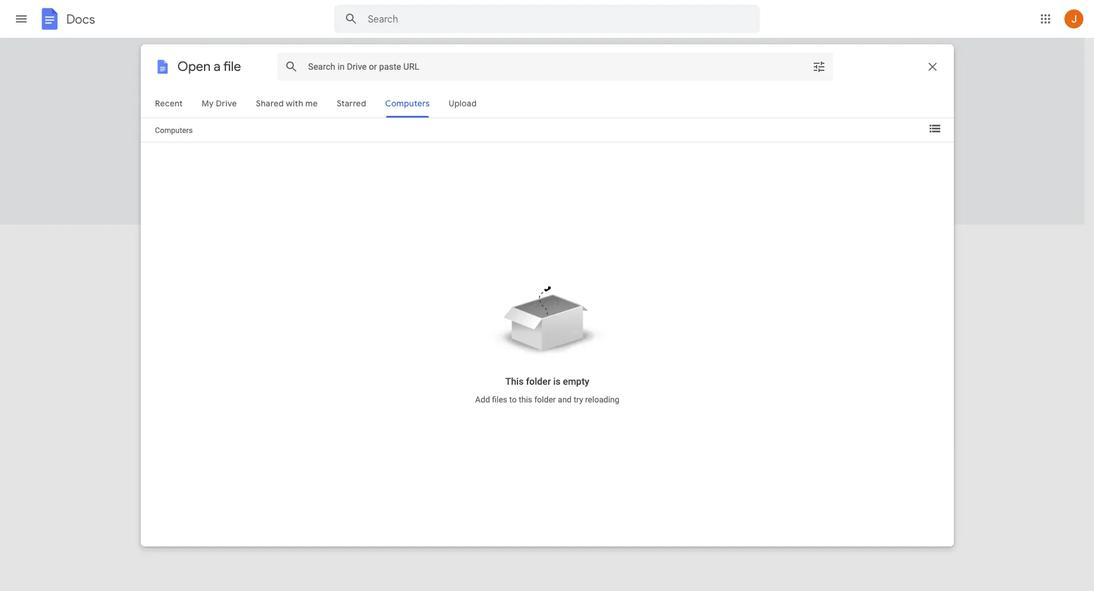 Task type: describe. For each thing, give the bounding box(es) containing it.
template
[[744, 51, 781, 61]]

a
[[234, 51, 239, 63]]

7 option from the left
[[784, 73, 870, 211]]

start a new document
[[210, 51, 305, 63]]

document
[[261, 51, 305, 63]]

search image
[[340, 7, 363, 31]]

new
[[241, 51, 259, 63]]

docs link
[[38, 7, 95, 33]]

Search bar text field
[[368, 14, 731, 25]]

gallery
[[783, 51, 811, 61]]

4 option from the left
[[495, 73, 581, 211]]

1 option from the left
[[205, 73, 292, 208]]

template gallery button
[[736, 46, 837, 67]]



Task type: vqa. For each thing, say whether or not it's contained in the screenshot.
Report A Problem To Google icon
no



Task type: locate. For each thing, give the bounding box(es) containing it.
option
[[205, 73, 292, 208], [302, 73, 388, 211], [398, 73, 485, 211], [495, 73, 581, 211], [591, 73, 678, 211], [688, 73, 774, 211], [784, 73, 870, 211]]

main menu image
[[14, 12, 28, 26]]

2 option from the left
[[302, 73, 388, 211]]

docs
[[66, 11, 95, 27]]

None search field
[[334, 5, 760, 33]]

template gallery
[[744, 51, 811, 61]]

anna
[[553, 344, 573, 354]]

anna medina
[[553, 344, 603, 354]]

3 option from the left
[[398, 73, 485, 211]]

anna medina option
[[199, 0, 871, 592]]

owned by anna medina element
[[553, 343, 655, 355]]

start a new document heading
[[210, 38, 736, 76]]

start
[[210, 51, 231, 63]]

5 option from the left
[[591, 73, 678, 211]]

medina
[[575, 344, 603, 354]]

list box
[[205, 71, 886, 225]]

6 option from the left
[[688, 73, 774, 211]]



